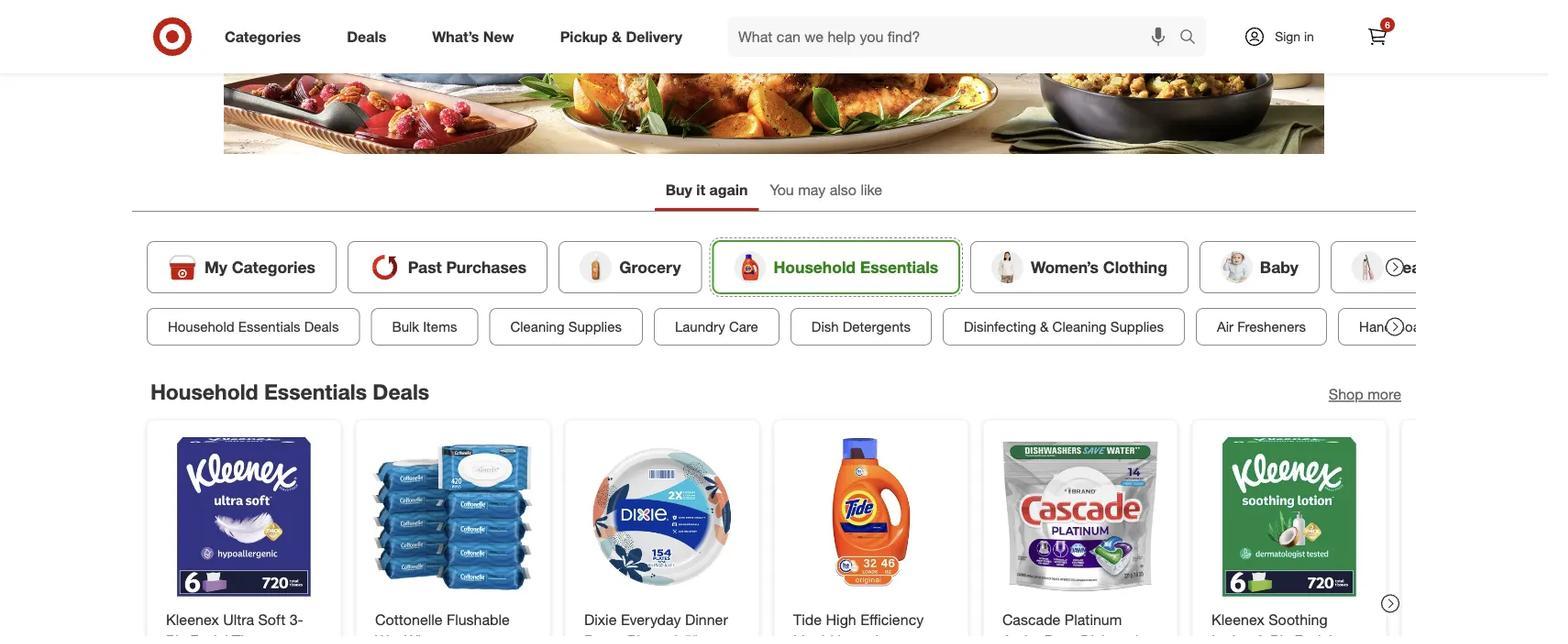 Task type: describe. For each thing, give the bounding box(es) containing it.
0 vertical spatial essentials
[[860, 257, 939, 277]]

what's new
[[432, 28, 514, 45]]

ply for ultra
[[166, 632, 186, 638]]

2 vertical spatial deals
[[373, 379, 430, 404]]

items
[[423, 318, 457, 335]]

women's clothing
[[1031, 257, 1168, 277]]

dinner
[[685, 611, 728, 629]]

actionpacs
[[1003, 632, 1077, 638]]

1 vertical spatial essentials
[[238, 318, 301, 335]]

shop
[[1329, 386, 1364, 403]]

0 vertical spatial household
[[774, 257, 856, 277]]

cascade platinum actionpacs dishwashe link
[[1003, 610, 1159, 638]]

wipes
[[405, 632, 445, 638]]

sign in link
[[1228, 17, 1343, 57]]

tide
[[794, 611, 822, 629]]

high
[[826, 611, 857, 629]]

laundry care
[[675, 318, 759, 335]]

bulk
[[392, 318, 419, 335]]

search button
[[1172, 17, 1216, 61]]

kleenex soothing lotion 3-ply facia
[[1212, 611, 1333, 638]]

delivery
[[626, 28, 683, 45]]

6
[[1386, 19, 1391, 30]]

like
[[861, 181, 883, 199]]

3- for lotion
[[1257, 632, 1271, 638]]

clothing
[[1103, 257, 1168, 277]]

bulk items button
[[371, 308, 478, 346]]

hand
[[1360, 318, 1393, 335]]

cottonelle flushable wet wipes link
[[375, 610, 531, 638]]

past
[[408, 257, 442, 277]]

dish detergents button
[[791, 308, 932, 346]]

soft
[[258, 611, 286, 629]]

soap
[[1397, 318, 1429, 335]]

it
[[697, 181, 706, 199]]

what's
[[432, 28, 479, 45]]

air
[[1217, 318, 1234, 335]]

efficiency
[[861, 611, 924, 629]]

categories link
[[209, 17, 324, 57]]

shop more
[[1329, 386, 1402, 403]]

pickup & delivery
[[560, 28, 683, 45]]

What can we help you find? suggestions appear below search field
[[728, 17, 1184, 57]]

1 vertical spatial household
[[168, 318, 235, 335]]

cascade
[[1003, 611, 1061, 629]]

disinfecting & cleaning supplies
[[964, 318, 1164, 335]]

lotion
[[1212, 632, 1253, 638]]

baby button
[[1200, 241, 1320, 293]]

dixie
[[584, 611, 617, 629]]

cleaning supplies button
[[489, 308, 643, 346]]

grocery
[[619, 257, 681, 277]]

wet
[[375, 632, 401, 638]]

again
[[710, 181, 748, 199]]

fresheners
[[1238, 318, 1306, 335]]

platinum
[[1065, 611, 1122, 629]]

sign
[[1275, 28, 1301, 44]]

2 vertical spatial essentials
[[264, 379, 367, 404]]

buy it again link
[[655, 173, 759, 211]]

soothing
[[1269, 611, 1328, 629]]

everyday
[[621, 611, 681, 629]]

dixie everyday dinner paper plates 8.5"
[[584, 611, 728, 638]]

supplies inside disinfecting & cleaning supplies button
[[1111, 318, 1164, 335]]

3- for soft
[[290, 611, 303, 629]]

past purchases button
[[348, 241, 548, 293]]

what's new link
[[417, 17, 537, 57]]

2 cleaning from the left
[[1053, 318, 1107, 335]]

plates
[[627, 632, 668, 638]]

facial
[[190, 632, 228, 638]]

tissue
[[232, 632, 275, 638]]

grocery button
[[559, 241, 702, 293]]

& for delivery
[[612, 28, 622, 45]]

sanitizers
[[1445, 318, 1505, 335]]



Task type: locate. For each thing, give the bounding box(es) containing it.
ply down soothing
[[1271, 632, 1291, 638]]

paper
[[584, 632, 623, 638]]

women's
[[1031, 257, 1099, 277]]

kleenex up lotion
[[1212, 611, 1265, 629]]

0 horizontal spatial supplies
[[569, 318, 622, 335]]

pickup
[[560, 28, 608, 45]]

1 horizontal spatial cleaning
[[1053, 318, 1107, 335]]

air fresheners button
[[1196, 308, 1328, 346]]

1 supplies from the left
[[569, 318, 622, 335]]

kleenex soothing lotion 3-ply facia link
[[1212, 610, 1368, 638]]

you may also like link
[[759, 173, 894, 211]]

1 cleaning from the left
[[511, 318, 565, 335]]

0 horizontal spatial &
[[612, 28, 622, 45]]

household essentials deals button
[[147, 308, 360, 346]]

2 supplies from the left
[[1111, 318, 1164, 335]]

may
[[798, 181, 826, 199]]

6 link
[[1358, 17, 1398, 57]]

1 ply from the left
[[166, 632, 186, 638]]

2 kleenex from the left
[[1212, 611, 1265, 629]]

dish detergents
[[812, 318, 911, 335]]

women's clothing button
[[971, 241, 1189, 293]]

my categories
[[205, 257, 315, 277]]

supplies down grocery button
[[569, 318, 622, 335]]

cascade platinum actionpacs dishwashe
[[1003, 611, 1157, 638]]

household essentials button
[[713, 241, 960, 293]]

sign in
[[1275, 28, 1315, 44]]

0 horizontal spatial cleaning
[[511, 318, 565, 335]]

0 horizontal spatial ply
[[166, 632, 186, 638]]

liquid
[[794, 632, 834, 638]]

1 vertical spatial household essentials deals
[[150, 379, 430, 404]]

tide high efficiency liquid laundr link
[[794, 610, 950, 638]]

ultra
[[223, 611, 254, 629]]

ply inside kleenex ultra soft 3- ply facial tissue
[[166, 632, 186, 638]]

3- inside kleenex soothing lotion 3-ply facia
[[1257, 632, 1271, 638]]

kleenex for kleenex soothing lotion 3-ply facia
[[1212, 611, 1265, 629]]

3- inside kleenex ultra soft 3- ply facial tissue
[[290, 611, 303, 629]]

1 horizontal spatial &
[[1040, 318, 1049, 335]]

2 horizontal spatial &
[[1433, 318, 1442, 335]]

supplies down clothing
[[1111, 318, 1164, 335]]

essentials
[[860, 257, 939, 277], [238, 318, 301, 335], [264, 379, 367, 404]]

kleenex
[[166, 611, 219, 629], [1212, 611, 1265, 629]]

pickup & delivery link
[[545, 17, 706, 57]]

essentials down my categories
[[238, 318, 301, 335]]

categories
[[225, 28, 301, 45], [232, 257, 315, 277]]

deals left bulk
[[304, 318, 339, 335]]

household essentials deals down my categories
[[168, 318, 339, 335]]

beauty button
[[1331, 241, 1467, 293]]

essentials down household essentials deals button
[[264, 379, 367, 404]]

supplies inside cleaning supplies button
[[569, 318, 622, 335]]

hand soap & sanitizers
[[1360, 318, 1505, 335]]

1 horizontal spatial kleenex
[[1212, 611, 1265, 629]]

2 ply from the left
[[1271, 632, 1291, 638]]

deals link
[[331, 17, 409, 57]]

search
[[1172, 29, 1216, 47]]

you may also like
[[770, 181, 883, 199]]

1 horizontal spatial 3-
[[1257, 632, 1271, 638]]

kleenex for kleenex ultra soft 3- ply facial tissue
[[166, 611, 219, 629]]

laundry
[[675, 318, 726, 335]]

my
[[205, 257, 227, 277]]

flushable
[[447, 611, 510, 629]]

tide high efficiency liquid laundry detergent - original image
[[790, 435, 953, 599], [790, 435, 953, 599]]

buy it again
[[666, 181, 748, 199]]

household essentials
[[774, 257, 939, 277]]

detergents
[[843, 318, 911, 335]]

3- right soft
[[290, 611, 303, 629]]

baby
[[1260, 257, 1299, 277]]

tide high efficiency liquid laundr
[[794, 611, 924, 638]]

1 horizontal spatial ply
[[1271, 632, 1291, 638]]

cleaning supplies
[[511, 318, 622, 335]]

0 vertical spatial household essentials deals
[[168, 318, 339, 335]]

new
[[483, 28, 514, 45]]

household essentials deals down household essentials deals button
[[150, 379, 430, 404]]

ply left the facial
[[166, 632, 186, 638]]

past purchases
[[408, 257, 527, 277]]

ply inside kleenex soothing lotion 3-ply facia
[[1271, 632, 1291, 638]]

household down my
[[168, 318, 235, 335]]

deals down bulk
[[373, 379, 430, 404]]

kleenex ultra soft 3- ply facial tissue link
[[166, 610, 322, 638]]

household down household essentials deals button
[[150, 379, 258, 404]]

& right pickup
[[612, 28, 622, 45]]

deals left what's
[[347, 28, 386, 45]]

1 horizontal spatial supplies
[[1111, 318, 1164, 335]]

ply for soothing
[[1271, 632, 1291, 638]]

essentials up detergents
[[860, 257, 939, 277]]

1 vertical spatial deals
[[304, 318, 339, 335]]

household essentials deals inside button
[[168, 318, 339, 335]]

care
[[729, 318, 759, 335]]

0 vertical spatial 3-
[[290, 611, 303, 629]]

&
[[612, 28, 622, 45], [1040, 318, 1049, 335], [1433, 318, 1442, 335]]

beauty
[[1392, 257, 1446, 277]]

dixie everyday dinner paper plates 8.5" link
[[584, 610, 740, 638]]

0 vertical spatial categories
[[225, 28, 301, 45]]

household up dish
[[774, 257, 856, 277]]

kleenex soothing lotion 3-ply facial tissue image
[[1208, 435, 1372, 599], [1208, 435, 1372, 599]]

deals inside button
[[304, 318, 339, 335]]

dixie everyday dinner paper plates 8.5" image
[[581, 435, 744, 599], [581, 435, 744, 599]]

dish up for less image
[[224, 0, 1325, 155]]

deals
[[347, 28, 386, 45], [304, 318, 339, 335], [373, 379, 430, 404]]

cottonelle
[[375, 611, 443, 629]]

more
[[1368, 386, 1402, 403]]

my categories button
[[147, 241, 337, 293]]

air fresheners
[[1217, 318, 1306, 335]]

you
[[770, 181, 794, 199]]

cleaning down purchases
[[511, 318, 565, 335]]

1 vertical spatial 3-
[[1257, 632, 1271, 638]]

0 horizontal spatial 3-
[[290, 611, 303, 629]]

0 vertical spatial deals
[[347, 28, 386, 45]]

bulk items
[[392, 318, 457, 335]]

shop more button
[[1329, 384, 1402, 405]]

3- right lotion
[[1257, 632, 1271, 638]]

& right disinfecting
[[1040, 318, 1049, 335]]

categories inside button
[[232, 257, 315, 277]]

cleaning down women's clothing "button"
[[1053, 318, 1107, 335]]

kleenex inside kleenex soothing lotion 3-ply facia
[[1212, 611, 1265, 629]]

kleenex ultra soft 3-ply facial tissue image
[[162, 435, 326, 599], [162, 435, 326, 599]]

2 vertical spatial household
[[150, 379, 258, 404]]

household
[[774, 257, 856, 277], [168, 318, 235, 335], [150, 379, 258, 404]]

also
[[830, 181, 857, 199]]

buy
[[666, 181, 693, 199]]

hand soap & sanitizers button
[[1339, 308, 1526, 346]]

dish
[[812, 318, 839, 335]]

1 vertical spatial categories
[[232, 257, 315, 277]]

& right soap
[[1433, 318, 1442, 335]]

laundry care button
[[654, 308, 780, 346]]

cascade platinum actionpacs dishwasher detergents - fresh scent image
[[999, 435, 1162, 599], [999, 435, 1162, 599]]

0 horizontal spatial kleenex
[[166, 611, 219, 629]]

kleenex inside kleenex ultra soft 3- ply facial tissue
[[166, 611, 219, 629]]

& for cleaning
[[1040, 318, 1049, 335]]

cottonelle flushable wet wipes image
[[372, 435, 535, 599], [372, 435, 535, 599]]

1 kleenex from the left
[[166, 611, 219, 629]]

8.5"
[[672, 632, 699, 638]]

kleenex up the facial
[[166, 611, 219, 629]]

cottonelle flushable wet wipes
[[375, 611, 510, 638]]

disinfecting
[[964, 318, 1037, 335]]



Task type: vqa. For each thing, say whether or not it's contained in the screenshot.
Soothing
yes



